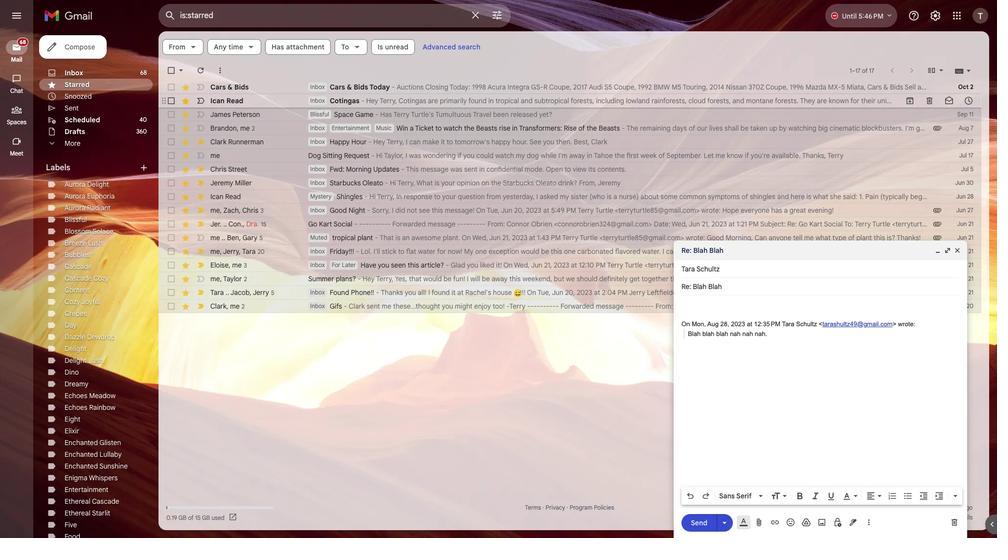 Task type: vqa. For each thing, say whether or not it's contained in the screenshot.


Task type: locate. For each thing, give the bounding box(es) containing it.
hey for cotingas
[[366, 96, 378, 105]]

< inside on mon, aug 28, 2023 at 12:35 pm tara schultz < tarashultz49@gmail.com > wrote: blah blah blah nah nah nah.
[[819, 320, 822, 328]]

< inside main content
[[944, 288, 948, 297]]

aurora for aurora delight
[[65, 180, 85, 189]]

too!
[[493, 302, 505, 311]]

tumultuous
[[435, 110, 471, 119]]

jun 21 for gary
[[957, 234, 974, 241]]

cascade for cascade cozy
[[65, 274, 92, 283]]

21, up welcome
[[857, 247, 865, 256]]

2 jun 21 from the top
[[957, 234, 974, 241]]

beasts
[[476, 124, 497, 133], [599, 124, 620, 133]]

delight
[[87, 180, 109, 189], [65, 344, 87, 353], [65, 356, 87, 365]]

terry, for in
[[377, 192, 395, 201]]

None checkbox
[[166, 123, 176, 133], [166, 137, 176, 147], [166, 164, 176, 174], [166, 205, 176, 215], [166, 233, 176, 243], [166, 247, 176, 256], [166, 260, 176, 270], [166, 274, 176, 284], [166, 288, 176, 297], [166, 123, 176, 133], [166, 137, 176, 147], [166, 164, 176, 174], [166, 205, 176, 215], [166, 233, 176, 243], [166, 247, 176, 256], [166, 260, 176, 270], [166, 274, 176, 284], [166, 288, 176, 297]]

content link
[[65, 286, 89, 295]]

main content containing from
[[159, 31, 997, 530]]

0 vertical spatial ican
[[210, 96, 225, 105]]

lives
[[709, 124, 723, 133]]

from,
[[579, 179, 597, 187]]

labels heading
[[46, 163, 139, 173]]

1 gb from the left
[[178, 514, 186, 521]]

1 vertical spatial good
[[707, 233, 724, 242]]

lush down dewdrop
[[88, 356, 103, 365]]

enchanted for enchanted lullaby
[[65, 450, 98, 459]]

aug
[[959, 124, 969, 132], [707, 320, 719, 328]]

1 jun 21 from the top
[[957, 220, 974, 227]]

has attachment image left aug 7
[[932, 123, 942, 133]]

ethereal starlit link
[[65, 509, 110, 518]]

1 has attachment image from the top
[[932, 123, 942, 133]]

cars & bids
[[210, 83, 249, 91]]

0 vertical spatial chris
[[210, 165, 227, 174]]

0 vertical spatial read
[[226, 96, 243, 105]]

minutes
[[940, 504, 961, 511]]

1 horizontal spatial closing
[[964, 83, 987, 91]]

blah inside on mon, aug 28, 2023 at 12:35 pm tara schultz < tarashultz49@gmail.com > wrote: blah blah blah nah nah nah.
[[688, 330, 701, 337]]

lush for delight lush
[[88, 356, 103, 365]]

0 horizontal spatial chris
[[210, 165, 227, 174]]

has up music
[[380, 110, 392, 119]]

any
[[214, 43, 227, 51]]

appearances,
[[938, 96, 981, 105]]

1 nah from the left
[[730, 330, 741, 337]]

ethereal for ethereal cascade
[[65, 497, 90, 506]]

0 horizontal spatial blah
[[702, 330, 714, 337]]

2 ican read from the top
[[210, 192, 241, 201]]

21 for dra.
[[968, 220, 974, 227]]

1 vertical spatial hi
[[390, 179, 396, 187]]

i left will
[[467, 274, 469, 283]]

bmw
[[654, 83, 670, 91]]

1 vertical spatial watch
[[495, 151, 514, 160]]

1 horizontal spatial nah
[[742, 330, 753, 337]]

0 vertical spatial 3
[[260, 207, 264, 214]]

cascade up the starlit at bottom
[[92, 497, 119, 506]]

your up message!
[[442, 192, 456, 201]]

follow link to manage storage image
[[228, 513, 238, 522]]

rise
[[499, 124, 510, 133]]

2 27 from the top
[[967, 206, 974, 214]]

ethereal up five
[[65, 509, 90, 518]]

2 ethereal from the top
[[65, 509, 90, 518]]

re: blah blah dialog
[[674, 241, 967, 538]]

common
[[679, 192, 706, 201]]

scheduled
[[65, 115, 100, 124]]

2 blah from the left
[[716, 330, 728, 337]]

schultz up 'following'
[[696, 265, 720, 273]]

of right rise at top
[[578, 124, 585, 133]]

1 horizontal spatial 3
[[260, 207, 264, 214]]

1 row from the top
[[159, 80, 997, 94]]

2 plant from the left
[[856, 233, 872, 242]]

message up plant.
[[428, 220, 456, 228]]

terry down sister
[[578, 206, 594, 215]]

has attachment image
[[932, 123, 942, 133], [932, 205, 942, 215], [932, 219, 942, 229]]

2 kart from the left
[[809, 220, 822, 228]]

gmail image
[[44, 6, 97, 25]]

cascade cozy
[[65, 274, 109, 283]]

now!
[[448, 247, 462, 256]]

11 row from the top
[[159, 217, 981, 231]]

from
[[169, 43, 186, 51]]

plant
[[357, 233, 373, 242], [856, 233, 872, 242]]

2 inside me , taylor 2
[[244, 275, 247, 283]]

aug inside on mon, aug 28, 2023 at 12:35 pm tara schultz < tarashultz49@gmail.com > wrote: blah blah blah nah nah nah.
[[707, 320, 719, 328]]

social down 'night'
[[334, 220, 352, 228]]

enjoy down rachel's
[[474, 302, 491, 311]]

she
[[830, 192, 841, 201]]

dazzle dewdrop link
[[65, 333, 115, 341]]

0 horizontal spatial auctions
[[397, 83, 424, 91]]

enchanted up enigma
[[65, 462, 98, 471]]

cascade down 'cascade' link
[[65, 274, 92, 283]]

inbox inside inbox happy hour - hey terry, i can make it to tomorrow's happy hour. see you then. best, clark
[[310, 138, 325, 145]]

inbox inside inbox starbucks oleato - hi terry, what is your opinion on the starbucks oleato drink? from, jeremy
[[310, 179, 325, 186]]

tropical up friday!!!
[[332, 233, 356, 242]]

later
[[342, 261, 356, 269]]

.. right jer.
[[223, 219, 227, 228]]

1 vertical spatial delight
[[65, 344, 87, 353]]

cascade down bubbles
[[65, 262, 92, 271]]

blissful inside blissful space game - has terry turtle's tumultuous travel been released yet?
[[310, 111, 329, 118]]

that left "red"
[[783, 261, 795, 270]]

main menu image
[[11, 10, 23, 22]]

any time button
[[208, 39, 261, 55]]

0 horizontal spatial cars
[[210, 83, 226, 91]]

me , jerry , tara 20
[[210, 247, 265, 256]]

read for shingles
[[225, 192, 241, 201]]

inbox inside inbox cotingas - hey terry, cotingas are primarily found in tropical and subtropical forests, including lowland rainforests, cloud forests, and montane forests. they are known for their unique and striking appearances,
[[310, 97, 325, 104]]

great
[[790, 206, 806, 215]]

2 cars from the left
[[330, 83, 345, 91]]

1 horizontal spatial blah
[[716, 330, 728, 337]]

coupe, right s5
[[614, 83, 636, 91]]

are down panda
[[810, 274, 820, 283]]

1 gifs from the left
[[330, 302, 342, 311]]

blissful up blossom
[[65, 215, 87, 224]]

chris up jeremy miller
[[210, 165, 227, 174]]

1 horizontal spatial subject:
[[937, 302, 962, 311]]

1 vertical spatial 27
[[967, 206, 974, 214]]

0 horizontal spatial that
[[409, 274, 422, 283]]

2 aurora from the top
[[65, 192, 85, 201]]

2 21 from the top
[[968, 234, 974, 241]]

21 for tara
[[968, 248, 974, 255]]

row containing chris street
[[159, 162, 981, 176]]

6 21 from the top
[[968, 289, 974, 296]]

inbox inside inbox cars & bids today - auctions closing today: 1998 acura integra gs-r coupe, 2017 audi s5 coupe, 1992 bmw m5 touring, 2014 nissan 370z coupe, 1996 mazda mx-5 miata, cars & bids sell a car auctions closing tod
[[310, 83, 325, 91]]

street
[[228, 165, 247, 174]]

begins
[[910, 192, 931, 201]]

main content
[[159, 31, 997, 530]]

1 enchanted from the top
[[65, 438, 98, 447]]

ican read for cotingas
[[210, 96, 243, 105]]

is right (who at the right of page
[[607, 192, 612, 201]]

28
[[967, 193, 974, 200]]

0 vertical spatial your
[[441, 179, 455, 187]]

terry, for yes,
[[376, 274, 393, 283]]

terry, down today
[[380, 96, 397, 105]]

breeze lush link
[[65, 239, 103, 248]]

ican read up zach
[[210, 192, 241, 201]]

1 horizontal spatial watch
[[495, 151, 514, 160]]

0 vertical spatial it
[[441, 137, 445, 146]]

row containing jeremy miller
[[159, 176, 981, 190]]

1 horizontal spatial house
[[946, 274, 965, 283]]

ethereal for ethereal starlit
[[65, 509, 90, 518]]

inbox good night - sorry, i did not see this message! on tue, jun 20, 2023 at 5:49 pm terry turtle <terryturtle85@gmail.com> wrote: hope everyone has a great evening!
[[310, 206, 834, 215]]

to left "come"
[[885, 274, 891, 283]]

0 vertical spatial enchanted
[[65, 438, 98, 447]]

2 gb from the left
[[202, 514, 210, 521]]

1 cars from the left
[[210, 83, 226, 91]]

5 row from the top
[[159, 135, 981, 149]]

social up type
[[824, 220, 843, 228]]

1 horizontal spatial jeremy
[[598, 179, 621, 187]]

0 horizontal spatial coupe,
[[549, 83, 571, 91]]

1 vertical spatial house
[[493, 288, 512, 297]]

nah.
[[755, 330, 767, 337]]

5 inside 'me .. ben , gary 5'
[[259, 234, 263, 241]]

1 horizontal spatial it
[[452, 288, 456, 297]]

labels
[[46, 163, 70, 173]]

2 vertical spatial cascade
[[92, 497, 119, 506]]

social
[[334, 220, 352, 228], [824, 220, 843, 228]]

0 horizontal spatial kart
[[319, 220, 332, 228]]

of inside footer
[[188, 514, 194, 521]]

blah
[[702, 330, 714, 337], [716, 330, 728, 337]]

2 right taylor
[[244, 275, 247, 283]]

hey down the have at the left
[[363, 274, 375, 283]]

inbox inside inbox found phone!!
[[310, 289, 325, 296]]

one right the my
[[475, 247, 487, 256]]

- thanks you all! i found it at rachel's house
[[374, 288, 514, 297]]

that right yes, at the bottom left
[[409, 274, 422, 283]]

0 horizontal spatial social
[[334, 220, 352, 228]]

2 social from the left
[[824, 220, 843, 228]]

inbox for happy
[[310, 138, 325, 145]]

turtle
[[595, 206, 613, 215], [872, 220, 890, 228], [580, 233, 598, 242], [625, 261, 643, 270]]

0 vertical spatial found
[[468, 96, 487, 105]]

glisten
[[99, 438, 121, 447]]

0 horizontal spatial 15
[[195, 514, 201, 521]]

gifs down found
[[330, 302, 342, 311]]

3 21 from the top
[[968, 248, 974, 255]]

formatting options toolbar
[[681, 487, 962, 505]]

forwarded down not
[[392, 220, 426, 228]]

1 echoes from the top
[[65, 391, 87, 400]]

delight for delight lush
[[65, 356, 87, 365]]

&
[[228, 83, 233, 91], [347, 83, 352, 91], [883, 83, 888, 91]]

1 blah from the left
[[702, 330, 714, 337]]

clark runnerman
[[210, 137, 264, 146]]

blah up tara schultz
[[693, 246, 708, 255]]

1 vertical spatial has attachment image
[[932, 205, 942, 215]]

1 horizontal spatial schultz
[[796, 320, 817, 328]]

0 vertical spatial ethereal
[[65, 497, 90, 506]]

1 social from the left
[[334, 220, 352, 228]]

inbox for good
[[310, 206, 325, 214]]

jun 21 for tara
[[957, 248, 974, 255]]

1 horizontal spatial beasts
[[599, 124, 620, 133]]

toggle confidential mode image
[[833, 518, 842, 527]]

send button
[[681, 514, 717, 532]]

going
[[916, 124, 933, 133]]

schultz inside on mon, aug 28, 2023 at 12:35 pm tara schultz < tarashultz49@gmail.com > wrote: blah blah blah nah nah nah.
[[796, 320, 817, 328]]

i'll
[[374, 247, 380, 256]]

1 vertical spatial 68
[[140, 69, 147, 76]]

2 ican from the top
[[210, 192, 223, 201]]

pm right 12:10
[[596, 261, 606, 270]]

toggle split pane mode image
[[927, 66, 936, 75]]

1 ethereal from the top
[[65, 497, 90, 506]]

4 jun 21 from the top
[[957, 261, 974, 269]]

1 horizontal spatial but
[[749, 247, 760, 256]]

1 closing from the left
[[425, 83, 448, 91]]

3 enchanted from the top
[[65, 462, 98, 471]]

brand
[[729, 247, 747, 256]]

.. for jacob
[[226, 288, 229, 297]]

jeremy
[[210, 179, 233, 187], [598, 179, 621, 187]]

dino link
[[65, 368, 79, 377]]

tarashultz49@gmail.com link
[[822, 320, 893, 328]]

0 vertical spatial <terryturtle85@gmail.com>
[[615, 206, 700, 215]]

14 row from the top
[[159, 258, 997, 272]]

4 row from the top
[[159, 121, 997, 135]]

2 bids from the left
[[354, 83, 368, 91]]

read up zach
[[225, 192, 241, 201]]

0 vertical spatial has attachment image
[[932, 123, 942, 133]]

3 down me , jerry , tara 20 on the top left of the page
[[244, 261, 247, 269]]

Search in mail text field
[[180, 11, 464, 21]]

10 row from the top
[[159, 204, 981, 217]]

starlit
[[92, 509, 110, 518]]

0 horizontal spatial was
[[409, 151, 421, 160]]

inbox link
[[65, 68, 83, 77]]

1 horizontal spatial tropical
[[496, 96, 519, 105]]

7 row from the top
[[159, 162, 981, 176]]

enigma whispers link
[[65, 474, 118, 482]]

1 27 from the top
[[967, 138, 974, 145]]

blissful
[[310, 111, 329, 118], [65, 215, 87, 224]]

remember
[[683, 247, 715, 256]]

0 horizontal spatial date:
[[654, 220, 670, 228]]

snoozed link
[[65, 92, 92, 101]]

close image
[[953, 247, 961, 254]]

what left type
[[816, 233, 831, 242]]

jun 21 up jun 20
[[957, 289, 974, 296]]

bids left the sell
[[890, 83, 903, 91]]

2 vertical spatial hey
[[363, 274, 375, 283]]

on right !!
[[527, 288, 536, 297]]

3 bids from the left
[[890, 83, 903, 91]]

<connorobrien324@gmail.com>
[[554, 220, 652, 228]]

to right the over
[[927, 274, 934, 283]]

delight down dazzle
[[65, 344, 87, 353]]

weekend,
[[522, 274, 552, 283]]

available.
[[772, 151, 801, 160]]

know
[[727, 151, 743, 160]]

0 horizontal spatial gb
[[178, 514, 186, 521]]

1 vertical spatial ..
[[222, 233, 225, 242]]

everyone
[[741, 206, 769, 215]]

1 horizontal spatial i'm
[[905, 124, 914, 133]]

crepes link
[[65, 309, 87, 318]]

1 vertical spatial your
[[442, 192, 456, 201]]

watch up "confidential"
[[495, 151, 514, 160]]

from
[[486, 192, 501, 201]]

1 vertical spatial lush
[[88, 356, 103, 365]]

runnerman down brandon , me 2
[[228, 137, 264, 146]]

2 inside brandon , me 2
[[252, 125, 255, 132]]

row containing tara
[[159, 286, 981, 299]]

20
[[258, 248, 265, 255], [967, 302, 974, 310]]

1 vertical spatial was
[[450, 165, 462, 174]]

2 cotingas from the left
[[399, 96, 426, 105]]

about
[[641, 192, 659, 201]]

27 for sorry, i did not see this message! on tue, jun 20, 2023 at 5:49 pm terry turtle <terryturtle85@gmail.com> wrote: hope everyone has a great evening!
[[967, 206, 974, 214]]

life!
[[962, 124, 973, 133]]

jul down aug 7
[[958, 138, 966, 145]]

6 row from the top
[[159, 149, 981, 162]]

from: left connor
[[487, 220, 505, 228]]

more options image
[[866, 518, 872, 527]]

12 row from the top
[[159, 231, 981, 245]]

aurora for aurora euphoria
[[65, 192, 85, 201]]

pm right 5:49
[[566, 206, 576, 215]]

aurora up 'blissful' "link" on the left top of the page
[[65, 204, 85, 212]]

plant up the lol.
[[357, 233, 373, 242]]

mail heading
[[0, 56, 33, 64]]

1 vertical spatial 20
[[967, 302, 974, 310]]

1 vertical spatial i'm
[[558, 151, 567, 160]]

navigation
[[0, 31, 34, 538]]

0 vertical spatial echoes
[[65, 391, 87, 400]]

row containing clark runnerman
[[159, 135, 981, 149]]

15 inside footer
[[195, 514, 201, 521]]

auctions up the turtle's
[[397, 83, 424, 91]]

minimize image
[[934, 247, 942, 254]]

date: down subject field
[[826, 302, 842, 311]]

rainbow
[[89, 403, 116, 412]]

you right see
[[543, 137, 554, 146]]

8 row from the top
[[159, 176, 981, 190]]

16 row from the top
[[159, 286, 981, 299]]

would down 1:43
[[521, 247, 539, 256]]

1 go from the left
[[308, 220, 317, 228]]

1 horizontal spatial cotingas
[[399, 96, 426, 105]]

2023 up "obrien"
[[526, 206, 541, 215]]

inbox inside inbox friday!!! - lol. i'll stick to flat water for now! my one exception would be this one carbonated flavored water. i can't remember the brand but it looked like this: on wed, jun 21, 2023 at 10:38 am jerry
[[310, 248, 325, 255]]

blah down the mon,
[[688, 330, 701, 337]]

footer
[[159, 503, 981, 522]]

1 horizontal spatial from:
[[656, 302, 673, 311]]

1 coupe, from the left
[[549, 83, 571, 91]]

for left the now!
[[437, 247, 446, 256]]

cascade for 'cascade' link
[[65, 262, 92, 271]]

5 21 from the top
[[968, 275, 974, 282]]

house down the relatable!
[[946, 274, 965, 283]]

your for to
[[442, 192, 456, 201]]

spaces heading
[[0, 118, 33, 126]]

was
[[409, 151, 421, 160], [450, 165, 462, 174]]

0 horizontal spatial entertainment
[[65, 485, 108, 494]]

1 vertical spatial it
[[761, 247, 765, 256]]

0 horizontal spatial found
[[432, 288, 450, 297]]

rainforests,
[[652, 96, 687, 105]]

0 vertical spatial was
[[409, 151, 421, 160]]

it down the fun!
[[452, 288, 456, 297]]

0 horizontal spatial if
[[457, 151, 462, 160]]

symptoms
[[708, 192, 740, 201]]

None checkbox
[[166, 66, 176, 75], [166, 82, 176, 92], [166, 96, 176, 106], [166, 110, 176, 119], [166, 151, 176, 160], [166, 178, 176, 188], [166, 192, 176, 202], [166, 219, 176, 229], [166, 301, 176, 311], [166, 66, 176, 75], [166, 82, 176, 92], [166, 96, 176, 106], [166, 110, 176, 119], [166, 151, 176, 160], [166, 178, 176, 188], [166, 192, 176, 202], [166, 219, 176, 229], [166, 301, 176, 311]]

inbox inside inbox gifs - clark sent me these...thought you might enjoy too! -terry ---------- forwarded message --------- from: clark runnerman <clarkrunnerman@gmail.com> date: tue, jun 20, 2023 at 11:40 am subject: gifs
[[310, 302, 325, 310]]

1 starbucks from the left
[[330, 179, 361, 187]]

3 aurora from the top
[[65, 204, 85, 212]]

1 21 from the top
[[968, 220, 974, 227]]

yes,
[[395, 274, 407, 283]]

0 horizontal spatial good
[[330, 206, 347, 215]]

date:
[[654, 220, 670, 228], [826, 302, 842, 311]]

date: down some
[[654, 220, 670, 228]]

3 row from the top
[[159, 108, 981, 121]]

2 horizontal spatial it
[[761, 247, 765, 256]]

chris
[[210, 165, 227, 174], [242, 206, 258, 215]]

lush down blossom solace "link"
[[88, 239, 103, 248]]

oleato up asked
[[536, 179, 556, 187]]

kart up muted
[[319, 220, 332, 228]]

has
[[771, 206, 782, 215]]

clark down phone!!
[[349, 302, 365, 311]]

integra
[[508, 83, 529, 91]]

has attachment image down with
[[932, 205, 942, 215]]

1 jeremy from the left
[[210, 179, 233, 187]]

1 horizontal spatial plant
[[856, 233, 872, 242]]

1 horizontal spatial oleato
[[536, 179, 556, 187]]

Message Body text field
[[681, 300, 959, 484]]

jul 5
[[961, 165, 974, 173]]

3 jun 21 from the top
[[957, 248, 974, 255]]

1 horizontal spatial sent
[[464, 165, 478, 174]]

1 ican from the top
[[210, 96, 225, 105]]

you
[[543, 137, 554, 146], [463, 151, 475, 160], [378, 261, 389, 270], [467, 261, 478, 270], [405, 288, 416, 297], [442, 302, 453, 311]]

1 auctions from the left
[[397, 83, 424, 91]]

20, down yesterday,
[[514, 206, 524, 215]]

1 aurora from the top
[[65, 180, 85, 189]]

for left their
[[850, 96, 859, 105]]

at left 11:40
[[900, 302, 906, 311]]

in
[[488, 96, 494, 105], [512, 124, 518, 133], [587, 151, 592, 160], [479, 165, 485, 174]]

but
[[749, 247, 760, 256], [554, 274, 564, 283]]

2 has attachment image from the top
[[932, 205, 942, 215]]

was for wondering
[[409, 151, 421, 160]]

2 inside 'clark , me 2'
[[242, 303, 245, 310]]

jacob down taylor
[[230, 288, 250, 297]]

inbox found phone!!
[[310, 288, 374, 297]]

friday!!!
[[330, 247, 354, 256]]

watch
[[444, 124, 462, 133], [495, 151, 514, 160]]

0 horizontal spatial <
[[819, 320, 822, 328]]

1 horizontal spatial social
[[824, 220, 843, 228]]

20, down the we
[[565, 288, 575, 297]]

row containing clark
[[159, 299, 981, 313]]

21 for gary
[[968, 234, 974, 241]]

nurse)
[[619, 192, 639, 201]]

jun 21 up the relatable!
[[957, 248, 974, 255]]

2 coupe, from the left
[[614, 83, 636, 91]]

row
[[159, 80, 997, 94], [159, 94, 981, 108], [159, 108, 981, 121], [159, 121, 997, 135], [159, 135, 981, 149], [159, 149, 981, 162], [159, 162, 981, 176], [159, 176, 981, 190], [159, 190, 990, 204], [159, 204, 981, 217], [159, 217, 981, 231], [159, 231, 981, 245], [159, 245, 981, 258], [159, 258, 997, 272], [159, 272, 981, 286], [159, 286, 981, 299], [159, 299, 981, 313]]

2 closing from the left
[[964, 83, 987, 91]]

0 vertical spatial hey
[[366, 96, 378, 105]]

hi for terry,
[[390, 179, 396, 187]]

watch down "tumultuous"
[[444, 124, 462, 133]]

radiant
[[87, 204, 110, 212]]

solace
[[92, 227, 113, 236]]

1 vertical spatial for
[[437, 247, 446, 256]]

1 vertical spatial aug
[[707, 320, 719, 328]]

delight up euphoria
[[87, 180, 109, 189]]

ican for cotingas
[[210, 96, 225, 105]]

week
[[641, 151, 657, 160]]

1 vertical spatial found
[[432, 288, 450, 297]]

search in mail image
[[161, 7, 179, 24]]

17 for jul
[[968, 152, 974, 159]]

2 echoes from the top
[[65, 403, 87, 412]]

0 horizontal spatial plant
[[357, 233, 373, 242]]

6 jun 21 from the top
[[957, 289, 974, 296]]

am right 10:38
[[910, 247, 920, 256]]

enchanted for enchanted sunshine
[[65, 462, 98, 471]]

of right 1
[[862, 67, 868, 74]]

be right will
[[482, 274, 490, 283]]

1 one from the left
[[475, 247, 487, 256]]

re: inside dialog
[[681, 246, 692, 255]]

tue, up tarashultz49@gmail.com
[[844, 302, 857, 311]]

1 ican read from the top
[[210, 96, 243, 105]]

1 vertical spatial but
[[554, 274, 564, 283]]

2 enchanted from the top
[[65, 450, 98, 459]]

& up james peterson
[[228, 83, 233, 91]]

2 gifs from the left
[[964, 302, 976, 311]]

on
[[481, 179, 489, 187], [860, 261, 868, 270], [881, 261, 889, 270]]

inbox inside inbox good night - sorry, i did not see this message! on tue, jun 20, 2023 at 5:49 pm terry turtle <terryturtle85@gmail.com> wrote: hope everyone has a great evening!
[[310, 206, 325, 214]]

me down jer.
[[210, 233, 220, 242]]

0 vertical spatial sent
[[464, 165, 478, 174]]

0 vertical spatial hi
[[376, 151, 383, 160]]

0 vertical spatial 27
[[967, 138, 974, 145]]

it up the just
[[761, 247, 765, 256]]

5 jun 21 from the top
[[957, 275, 974, 282]]

sans serif option
[[717, 491, 757, 501]]

from: down leftfielder on the bottom of the page
[[656, 302, 673, 311]]

0 vertical spatial aurora
[[65, 180, 85, 189]]

inbox inside inbox fwd: morning updates - this message was sent in confidential mode. open to view its contents.
[[310, 165, 325, 173]]

17 row from the top
[[159, 299, 981, 313]]

me , taylor 2
[[210, 274, 247, 283]]

big
[[818, 124, 828, 133]]

evening!
[[808, 206, 834, 215]]

shingles
[[750, 192, 775, 201]]

hi down updates
[[390, 179, 396, 187]]

your down love at the right of the page
[[769, 274, 783, 283]]

1 horizontal spatial kart
[[809, 220, 822, 228]]

2 starbucks from the left
[[503, 179, 534, 187]]

1 horizontal spatial my
[[560, 192, 569, 201]]

at left 1:21
[[729, 220, 735, 228]]

2 vertical spatial has attachment image
[[932, 219, 942, 229]]

go up tell
[[799, 220, 808, 228]]

any time
[[214, 43, 243, 51]]

echoes for echoes rainbow
[[65, 403, 87, 412]]

refresh image
[[196, 66, 205, 75]]

inbox for friday!!!
[[310, 248, 325, 255]]

4 21 from the top
[[968, 261, 974, 269]]

navigation containing mail
[[0, 31, 34, 538]]

delight for the delight link
[[65, 344, 87, 353]]

bids
[[234, 83, 249, 91], [354, 83, 368, 91], [890, 83, 903, 91]]

oleato down updates
[[362, 179, 383, 187]]

is
[[435, 179, 439, 187], [607, 192, 612, 201], [806, 192, 811, 201], [395, 233, 400, 242]]

toolbar
[[900, 96, 978, 106]]

the
[[627, 124, 638, 133]]

1 horizontal spatial starbucks
[[503, 179, 534, 187]]



Task type: describe. For each thing, give the bounding box(es) containing it.
italic ‪(⌘i)‬ image
[[811, 491, 820, 501]]

you left all!
[[405, 288, 416, 297]]

jul for this message was sent in confidential mode. open to view its contents.
[[961, 165, 969, 173]]

wrote: down symptoms
[[701, 206, 721, 215]]

montane
[[746, 96, 773, 105]]

0 vertical spatial 68
[[20, 39, 26, 45]]

snoozed
[[65, 92, 92, 101]]

0 vertical spatial house
[[946, 274, 965, 283]]

1 bids from the left
[[234, 83, 249, 91]]

1 horizontal spatial would
[[521, 247, 539, 256]]

2 beasts from the left
[[599, 124, 620, 133]]

on down question
[[476, 206, 485, 215]]

spaces
[[7, 118, 26, 126]]

at left 2:04
[[594, 288, 600, 297]]

at left 5:49
[[543, 206, 549, 215]]

wrote: down brand
[[731, 261, 750, 270]]

inbox for starbucks
[[310, 179, 325, 186]]

terry, down this
[[398, 179, 415, 187]]

aug inside main content
[[959, 124, 969, 132]]

1 horizontal spatial 20
[[967, 302, 974, 310]]

jul for hey terry, i can make it to tomorrow's happy hour. see you then. best, clark
[[958, 138, 966, 145]]

13 row from the top
[[159, 245, 981, 258]]

0 horizontal spatial watch
[[444, 124, 462, 133]]

20, down 1:51
[[871, 302, 881, 311]]

echoes for echoes meadow
[[65, 391, 87, 400]]

2 row from the top
[[159, 94, 981, 108]]

footer containing terms
[[159, 503, 981, 522]]

at inside on mon, aug 28, 2023 at 12:35 pm tara schultz < tarashultz49@gmail.com > wrote: blah blah blah nah nah nah.
[[747, 320, 752, 328]]

15 row from the top
[[159, 272, 981, 286]]

pm right 1:21
[[749, 220, 759, 228]]

1 vertical spatial cozy
[[65, 297, 80, 306]]

is left an
[[395, 233, 400, 242]]

you down stick
[[378, 261, 389, 270]]

on right it!
[[503, 261, 513, 270]]

1 beasts from the left
[[476, 124, 497, 133]]

1 vertical spatial hey
[[373, 137, 385, 146]]

meet heading
[[0, 150, 33, 158]]

me right tell
[[804, 233, 814, 242]]

0 horizontal spatial on
[[481, 179, 489, 187]]

row containing brandon
[[159, 121, 997, 135]]

1 horizontal spatial on
[[860, 261, 868, 270]]

sell
[[905, 83, 916, 91]]

21, up exception
[[502, 233, 510, 242]]

is unread button
[[371, 39, 415, 55]]

0 horizontal spatial schultz
[[696, 265, 720, 273]]

tue, down more
[[815, 288, 828, 297]]

0 vertical spatial re:
[[787, 220, 797, 228]]

lush for breeze lush
[[88, 239, 103, 248]]

is unread
[[378, 43, 408, 51]]

insert emoji ‪(⌘⇧2)‬ image
[[786, 518, 795, 527]]

me up the chris street
[[210, 151, 220, 160]]

2 auctions from the left
[[936, 83, 963, 91]]

21, up weekend,
[[544, 261, 552, 270]]

enchanted lullaby link
[[65, 450, 122, 459]]

1 · from the left
[[543, 504, 544, 511]]

0.19
[[166, 514, 177, 521]]

this down flat
[[408, 261, 419, 270]]

bubbles
[[65, 250, 90, 259]]

lullaby
[[100, 450, 122, 459]]

aurora delight
[[65, 180, 109, 189]]

1 horizontal spatial chris
[[242, 206, 258, 215]]

audi
[[589, 83, 603, 91]]

found
[[330, 288, 349, 297]]

3 & from the left
[[883, 83, 888, 91]]

on right this:
[[817, 247, 826, 256]]

can
[[409, 137, 421, 146]]

get
[[630, 274, 640, 283]]

1 vertical spatial enjoy
[[474, 302, 491, 311]]

to button
[[335, 39, 367, 55]]

numbered list ‪(⌘⇧7)‬ image
[[887, 491, 897, 501]]

turtle up carbonated
[[580, 233, 598, 242]]

attach files image
[[754, 518, 764, 527]]

me down eloise at left
[[210, 274, 220, 283]]

3 coupe, from the left
[[766, 83, 788, 91]]

3 inside eloise , me 3
[[244, 261, 247, 269]]

row containing jer.
[[159, 217, 981, 231]]

advanced search options image
[[487, 5, 507, 25]]

inbox for fwd:
[[310, 165, 325, 173]]

this left is?
[[874, 233, 885, 242]]

Subject field
[[681, 282, 959, 292]]

select input tool image
[[966, 67, 972, 74]]

to right the going in the top of the page
[[935, 124, 942, 133]]

.. for con.
[[223, 219, 227, 228]]

2 for clark
[[242, 303, 245, 310]]

happy
[[491, 137, 511, 146]]

1 vertical spatial up
[[851, 261, 859, 270]]

discard draft ‪(⌘⇧d)‬ image
[[950, 518, 959, 527]]

i right all!
[[428, 288, 430, 297]]

blissful for blissful space game - has terry turtle's tumultuous travel been released yet?
[[310, 111, 329, 118]]

entertainment link
[[65, 485, 108, 494]]

delight lush link
[[65, 356, 103, 365]]

2 vertical spatial <terryturtle85@gmail.com>
[[644, 261, 729, 270]]

has attachment button
[[265, 39, 331, 55]]

21, up 're: blah blah'
[[702, 220, 710, 228]]

aurora radiant link
[[65, 204, 110, 212]]

0 horizontal spatial but
[[554, 274, 564, 283]]

17 for 1
[[855, 67, 861, 74]]

1 cotingas from the left
[[330, 96, 360, 105]]

2 vertical spatial your
[[769, 274, 783, 283]]

wrote: down partner
[[783, 288, 803, 297]]

1 vertical spatial tropical
[[332, 233, 356, 242]]

sep 11
[[957, 111, 974, 118]]

2 vertical spatial it
[[452, 288, 456, 297]]

3 inside me , zach , chris 3
[[260, 207, 264, 214]]

was for sent
[[450, 165, 462, 174]]

car
[[923, 83, 934, 91]]

1 & from the left
[[228, 83, 233, 91]]

search
[[458, 43, 481, 51]]

1 horizontal spatial 17
[[869, 67, 874, 74]]

terry right 1:43
[[562, 233, 578, 242]]

of left our
[[689, 124, 695, 133]]

more image
[[215, 66, 225, 75]]

tue, down weekend,
[[538, 288, 551, 297]]

me up jer.
[[210, 206, 220, 215]]

5 inside tara .. jacob , jerry 5
[[271, 289, 274, 296]]

0 horizontal spatial i'm
[[558, 151, 567, 160]]

enigma
[[65, 474, 87, 482]]

2 vertical spatial message
[[596, 302, 624, 311]]

0 vertical spatial i'm
[[905, 124, 914, 133]]

settings image
[[930, 10, 941, 22]]

turtle up get
[[625, 261, 643, 270]]

chat heading
[[0, 87, 33, 95]]

blossom
[[65, 227, 91, 236]]

tara up 'following'
[[681, 265, 695, 273]]

0 vertical spatial message
[[421, 165, 449, 174]]

updates
[[373, 165, 399, 174]]

insert files using drive image
[[801, 518, 811, 527]]

terry up definitely
[[607, 261, 623, 270]]

tara up 'clark , me 2' at left
[[210, 288, 224, 297]]

2023 inside on mon, aug 28, 2023 at 12:35 pm tara schultz < tarashultz49@gmail.com > wrote: blah blah blah nah nah nah.
[[731, 320, 745, 328]]

all!
[[418, 288, 427, 297]]

1 vertical spatial entertainment
[[65, 485, 108, 494]]

be left the fun!
[[444, 274, 452, 283]]

1 kart from the left
[[319, 220, 332, 228]]

row containing eloise
[[159, 258, 997, 272]]

terry up win
[[393, 110, 409, 119]]

1 horizontal spatial 68
[[140, 69, 147, 76]]

27 for hey terry, i can make it to tomorrow's happy hour. see you then. best, clark
[[967, 138, 974, 145]]

on left wed
[[976, 261, 985, 270]]

1 horizontal spatial away
[[569, 151, 585, 160]]

1 horizontal spatial am
[[925, 302, 935, 311]]

game
[[355, 110, 374, 119]]

clear search image
[[466, 5, 485, 25]]

2 jeremy from the left
[[598, 179, 621, 187]]

1 horizontal spatial date:
[[826, 302, 842, 311]]

are up blissful space game - has terry turtle's tumultuous travel been released yet?
[[428, 96, 438, 105]]

wed, up can't
[[672, 220, 687, 228]]

0 horizontal spatial house
[[493, 288, 512, 297]]

2023 down 1:51
[[883, 302, 898, 311]]

inbox for gifs
[[310, 302, 325, 310]]

at left 1:51
[[871, 288, 877, 297]]

1 horizontal spatial entertainment
[[332, 124, 369, 132]]

watching
[[788, 124, 816, 133]]

1 vertical spatial from:
[[656, 302, 673, 311]]

privacy link
[[546, 504, 565, 511]]

Search in mail search field
[[159, 4, 511, 27]]

360
[[136, 128, 147, 135]]

yesterday,
[[503, 192, 535, 201]]

at left 10:38
[[884, 247, 890, 256]]

0 horizontal spatial forwarded
[[392, 220, 426, 228]]

1:21
[[737, 220, 747, 228]]

0 vertical spatial am
[[910, 247, 920, 256]]

blah left brand
[[709, 246, 724, 255]]

ican for shingles
[[210, 192, 223, 201]]

cozy joyful
[[65, 297, 100, 306]]

said:
[[843, 192, 857, 201]]

wondering
[[423, 151, 456, 160]]

their
[[861, 96, 876, 105]]

0 horizontal spatial runnerman
[[228, 137, 264, 146]]

me right let
[[715, 151, 725, 160]]

ican read for shingles
[[210, 192, 241, 201]]

20 inside me , jerry , tara 20
[[258, 248, 265, 255]]

0 vertical spatial from:
[[487, 220, 505, 228]]

leftfielder
[[647, 288, 679, 297]]

21 for jerry
[[968, 289, 974, 296]]

and right you
[[756, 274, 768, 283]]

2 go from the left
[[799, 220, 808, 228]]

1 vertical spatial message
[[428, 220, 456, 228]]

i left the just
[[752, 261, 754, 270]]

2023 down welcome
[[854, 288, 869, 297]]

you up inbox fwd: morning updates - this message was sent in confidential mode. open to view its contents.
[[463, 151, 475, 160]]

2 horizontal spatial for
[[967, 274, 976, 283]]

will
[[470, 274, 480, 283]]

2 & from the left
[[347, 83, 352, 91]]

elixir
[[65, 427, 79, 435]]

2 nah from the left
[[742, 330, 753, 337]]

in down acura at the top
[[488, 96, 494, 105]]

2014
[[710, 83, 724, 91]]

has inside row
[[380, 110, 392, 119]]

2 oleato from the left
[[536, 179, 556, 187]]

2 right oct
[[970, 83, 974, 91]]

1 forests, from the left
[[571, 96, 594, 105]]

terry, up taylor,
[[387, 137, 404, 146]]

blissful for blissful
[[65, 215, 87, 224]]

program
[[570, 504, 592, 511]]

1 vertical spatial that
[[409, 274, 422, 283]]

2 vertical spatial hi
[[369, 192, 376, 201]]

<clarkrunnerman@gmail.com>
[[730, 302, 824, 311]]

2 · from the left
[[567, 504, 568, 511]]

echoes meadow link
[[65, 391, 116, 400]]

pm right 1:43
[[551, 233, 561, 242]]

2 for brandon
[[252, 125, 255, 132]]

bold ‪(⌘b)‬ image
[[795, 491, 805, 501]]

to left flat
[[398, 247, 404, 256]]

pm right 1:51
[[891, 288, 901, 297]]

at left 12:10
[[571, 261, 577, 270]]

day
[[65, 321, 77, 330]]

cinematic
[[830, 124, 860, 133]]

at down the fun!
[[457, 288, 464, 297]]

five
[[65, 521, 77, 529]]

whispers
[[89, 474, 118, 482]]

article?
[[421, 261, 444, 270]]

0 horizontal spatial subject:
[[760, 220, 786, 228]]

welcome
[[855, 274, 883, 283]]

row containing james peterson
[[159, 108, 981, 121]]

1 plant from the left
[[357, 233, 373, 242]]

me up eloise at left
[[210, 247, 220, 256]]

jun 21 for dra.
[[957, 220, 974, 227]]

clark up the tahoe
[[591, 137, 607, 146]]

wed, up weekend,
[[514, 261, 530, 270]]

and left here
[[777, 192, 789, 201]]

>
[[893, 320, 896, 328]]

tue, down from at the top of page
[[487, 206, 500, 215]]

inbox cotingas - hey terry, cotingas are primarily found in tropical and subtropical forests, including lowland rainforests, cloud forests, and montane forests. they are known for their unique and striking appearances,
[[310, 96, 981, 105]]

1 oleato from the left
[[362, 179, 383, 187]]

relatable!
[[946, 261, 975, 270]]

1 vertical spatial jul
[[959, 152, 967, 159]]

1 vertical spatial sent
[[367, 302, 380, 311]]

an
[[402, 233, 410, 242]]

it!
[[496, 261, 502, 270]]

dra.
[[246, 219, 259, 228]]

hey for plans?
[[363, 274, 375, 283]]

in
[[396, 192, 402, 201]]

20, down than
[[842, 288, 852, 297]]

insert photo image
[[817, 518, 827, 527]]

3 has attachment image from the top
[[932, 219, 942, 229]]

has attachment image
[[932, 233, 942, 243]]

2 horizontal spatial my
[[935, 274, 945, 283]]

wed, down type
[[827, 247, 843, 256]]

turtle's
[[411, 110, 434, 119]]

insert link ‪(⌘k)‬ image
[[770, 518, 780, 527]]

and up "released"
[[521, 96, 533, 105]]

has attachment image for sorry, i did not see this message! on tue, jun 20, 2023 at 5:49 pm terry turtle <terryturtle85@gmail.com> wrote: hope everyone has a great evening!
[[932, 205, 942, 215]]

support image
[[908, 10, 920, 22]]

carbonated
[[577, 247, 613, 256]]

be down 1:43
[[541, 247, 549, 256]]

3 cars from the left
[[867, 83, 882, 91]]

has attachment image for the remaining days of our lives shall be taken up by watching big cinematic blockbusters. i'm going to enjoy life! --------
[[932, 123, 942, 133]]

indent less ‪(⌘[)‬ image
[[919, 491, 929, 501]]

has inside button
[[272, 43, 284, 51]]

row containing cars & bids
[[159, 80, 997, 94]]

inbox for cotingas
[[310, 97, 325, 104]]

1 vertical spatial what
[[816, 233, 831, 242]]

9 row from the top
[[159, 190, 990, 204]]

and down 'nissan'
[[733, 96, 744, 105]]

bulleted list ‪(⌘⇧8)‬ image
[[903, 491, 913, 501]]

the up the tomorrow's on the left top of the page
[[464, 124, 474, 133]]

0 vertical spatial what
[[813, 192, 828, 201]]

0 vertical spatial cozy
[[93, 274, 109, 283]]

this:
[[802, 247, 815, 256]]

1 horizontal spatial forwarded
[[561, 302, 594, 311]]

james
[[210, 110, 231, 119]]

1 horizontal spatial for
[[850, 96, 859, 105]]

to up the wondering
[[447, 137, 453, 146]]

terms
[[525, 504, 541, 511]]

😅 image
[[514, 289, 522, 297]]

1 horizontal spatial jacob
[[903, 288, 922, 297]]

to left view
[[565, 165, 571, 174]]

0 vertical spatial enjoy
[[943, 124, 960, 133]]

nissan
[[726, 83, 747, 91]]

more send options image
[[720, 518, 729, 528]]

1 if from the left
[[457, 151, 462, 160]]

insert signature image
[[848, 518, 858, 527]]

forests.
[[775, 96, 799, 105]]

on inside on mon, aug 28, 2023 at 12:35 pm tara schultz < tarashultz49@gmail.com > wrote: blah blah blah nah nah nah.
[[681, 320, 690, 328]]

0 horizontal spatial away
[[492, 274, 508, 283]]

request
[[344, 151, 370, 160]]

eloise , me 3
[[210, 261, 247, 269]]

be right shall at the top
[[741, 124, 749, 133]]

indent more ‪(⌘])‬ image
[[934, 491, 944, 501]]

your for is
[[441, 179, 455, 187]]

2 if from the left
[[745, 151, 749, 160]]

time
[[228, 43, 243, 51]]

this right see
[[432, 206, 443, 215]]

i left asked
[[536, 192, 538, 201]]

you down - thanks you all! i found it at rachel's house
[[442, 302, 453, 311]]

space
[[334, 110, 354, 119]]

1 vertical spatial <terryturtle85@gmail.com>
[[599, 233, 684, 242]]

simon
[[923, 288, 943, 297]]

15 inside jer. .. con. , dra. 15
[[261, 220, 266, 228]]

aurora for aurora radiant
[[65, 204, 85, 212]]

for
[[332, 261, 340, 269]]

i left can't
[[663, 247, 664, 256]]

i left did
[[392, 206, 394, 215]]

terry, for cotingas
[[380, 96, 397, 105]]

0 vertical spatial but
[[749, 247, 760, 256]]

best,
[[574, 137, 590, 146]]

jun 21 for jerry
[[957, 289, 974, 296]]

today:
[[450, 83, 470, 91]]

2 one from the left
[[564, 247, 576, 256]]

to right response
[[434, 192, 440, 201]]

0 horizontal spatial jacob
[[230, 288, 250, 297]]

enchanted sunshine
[[65, 462, 128, 471]]

0 vertical spatial my
[[516, 151, 525, 160]]

tara inside on mon, aug 28, 2023 at 12:35 pm tara schultz < tarashultz49@gmail.com > wrote: blah blah blah nah nah nah.
[[782, 320, 794, 328]]

wrote: inside on mon, aug 28, 2023 at 12:35 pm tara schultz < tarashultz49@gmail.com > wrote: blah blah blah nah nah nah.
[[898, 320, 915, 328]]

me down peterson
[[240, 124, 250, 132]]

of right "week"
[[658, 151, 665, 160]]

have you seen this article? - glad you liked it! on wed, jun 21, 2023 at 12:10 pm terry turtle <terryturtle85@gmail.com> wrote: i just love that red panda giving up on life on a tree branch. so relatable! on wed
[[361, 261, 997, 270]]

this down "obrien"
[[551, 247, 562, 256]]

not
[[407, 206, 417, 215]]

.. for ben
[[222, 233, 225, 242]]

more formatting options image
[[951, 491, 960, 501]]

enchanted for enchanted glisten
[[65, 438, 98, 447]]

inbox for cars
[[310, 83, 325, 91]]

hi for taylor,
[[376, 151, 383, 160]]

2 forests, from the left
[[707, 96, 731, 105]]

primarily
[[440, 96, 467, 105]]

delight link
[[65, 344, 87, 353]]

this
[[406, 165, 419, 174]]

dreamy link
[[65, 380, 88, 388]]

on down partner
[[804, 288, 813, 297]]

and down the sell
[[900, 96, 912, 105]]

liked
[[480, 261, 494, 270]]

is?
[[887, 233, 895, 242]]

the down have you seen this article? - glad you liked it! on wed, jun 21, 2023 at 12:10 pm terry turtle <terryturtle85@gmail.com> wrote: i just love that red panda giving up on life on a tree branch. so relatable! on wed
[[670, 274, 681, 283]]

days
[[672, 124, 687, 133]]

come
[[893, 274, 910, 283]]

i right taylor,
[[406, 151, 407, 160]]

then.
[[556, 137, 572, 146]]

meadow
[[89, 391, 116, 400]]

underline ‪(⌘u)‬ image
[[826, 492, 836, 501]]

are right the "they"
[[817, 96, 827, 105]]

1 vertical spatial would
[[423, 274, 442, 283]]

i left can
[[406, 137, 408, 146]]

travel
[[473, 110, 491, 119]]

more
[[822, 274, 838, 283]]

0 horizontal spatial up
[[769, 124, 777, 133]]

inbox for found
[[310, 289, 325, 296]]

pop out image
[[944, 247, 952, 254]]

read for cotingas
[[226, 96, 243, 105]]

1 vertical spatial runnerman
[[693, 302, 728, 311]]

2 for me
[[244, 275, 247, 283]]

details link
[[955, 514, 973, 521]]

0 vertical spatial delight
[[87, 180, 109, 189]]

blockbusters.
[[862, 124, 903, 133]]

the left first
[[615, 151, 625, 160]]

2 horizontal spatial on
[[881, 261, 889, 270]]

me down tara .. jacob , jerry 5
[[230, 302, 240, 310]]

miller
[[235, 179, 252, 187]]

0 vertical spatial that
[[783, 261, 795, 270]]



